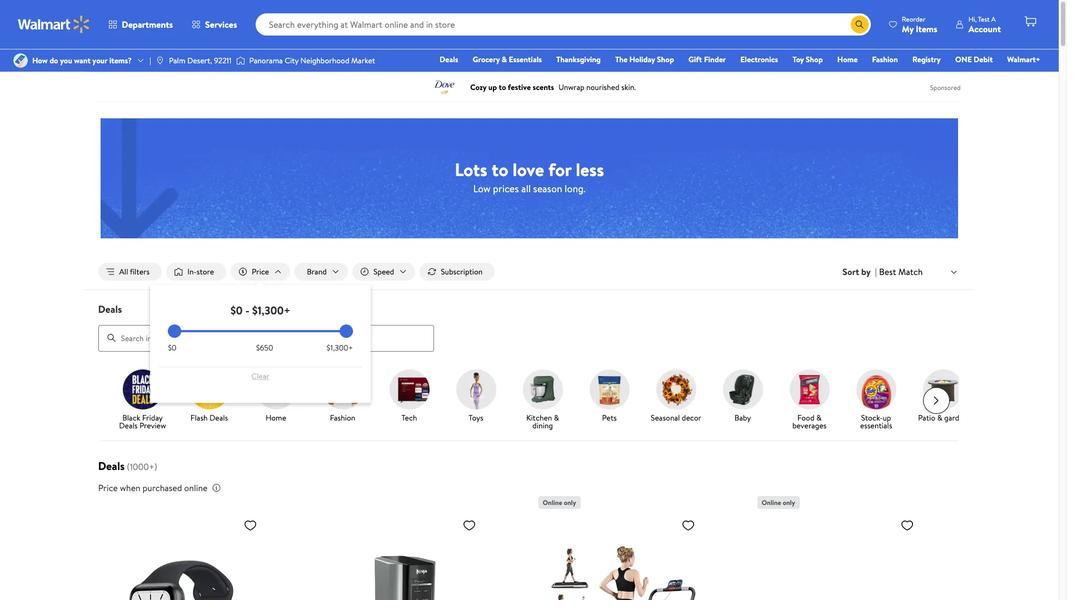 Task type: locate. For each thing, give the bounding box(es) containing it.
$1,300+ up $0 range field
[[252, 303, 291, 318]]

account
[[969, 23, 1002, 35]]

ninja creami, ice cream maker, 5 one-touch programs image
[[320, 514, 481, 601]]

for
[[549, 157, 572, 182]]

0 vertical spatial $0
[[231, 303, 243, 318]]

1 horizontal spatial only
[[783, 498, 796, 508]]

1 vertical spatial $1,300+
[[327, 343, 353, 354]]

0 vertical spatial price
[[252, 266, 269, 278]]

$0 - $1,300+
[[231, 303, 291, 318]]

0 vertical spatial $1,300+
[[252, 303, 291, 318]]

a
[[992, 14, 996, 24]]

toys image
[[456, 370, 496, 410]]

1 horizontal spatial home link
[[833, 53, 863, 66]]

1 horizontal spatial price
[[252, 266, 269, 278]]

1 horizontal spatial  image
[[156, 56, 165, 65]]

price for price when purchased online
[[98, 482, 118, 494]]

& right dining
[[554, 412, 560, 424]]

0 horizontal spatial home
[[266, 412, 286, 424]]

1 vertical spatial $0
[[168, 343, 177, 354]]

walmart image
[[18, 16, 90, 33]]

only
[[564, 498, 577, 508], [783, 498, 796, 508]]

& right food
[[817, 412, 822, 424]]

market
[[351, 55, 376, 66]]

1 vertical spatial |
[[876, 266, 878, 278]]

toy shop link
[[788, 53, 828, 66]]

 image
[[13, 53, 28, 68], [156, 56, 165, 65]]

holiday
[[630, 54, 656, 65]]

home link down $650
[[247, 370, 305, 424]]

the holiday shop
[[616, 54, 675, 65]]

deals up when in the bottom of the page
[[98, 459, 125, 474]]

beverages
[[793, 420, 827, 431]]

online only for superfit 2.25hp 2-in-1 folding under desk treadmill w/speaker controller app, single display screen silver image
[[543, 498, 577, 508]]

all
[[119, 266, 128, 278]]

 image for how
[[13, 53, 28, 68]]

toys link
[[447, 370, 505, 424]]

price up $0 - $1,300+
[[252, 266, 269, 278]]

search icon image
[[856, 20, 865, 29]]

shop
[[657, 54, 675, 65], [806, 54, 823, 65]]

add to favorites list, ninja creami, ice cream maker, 5 one-touch programs image
[[463, 519, 476, 533]]

food & beverages
[[793, 412, 827, 431]]

1 horizontal spatial |
[[876, 266, 878, 278]]

0 horizontal spatial shop
[[657, 54, 675, 65]]

deals (1000+)
[[98, 459, 157, 474]]

cart contains 0 items total amount $0.00 image
[[1024, 15, 1038, 28]]

0 horizontal spatial online only
[[543, 498, 577, 508]]

the
[[616, 54, 628, 65]]

hi, test a account
[[969, 14, 1002, 35]]

your
[[93, 55, 108, 66]]

fashion link
[[868, 53, 904, 66], [314, 370, 372, 424]]

legal information image
[[212, 484, 221, 493]]

patio & garden
[[919, 412, 968, 424]]

1 online only from the left
[[543, 498, 577, 508]]

grocery & essentials
[[473, 54, 542, 65]]

subscription
[[441, 266, 483, 278]]

home down the home image
[[266, 412, 286, 424]]

superfit 2.25hp 2-in-1 folding under desk treadmill w/speaker controller app, single display screen silver image
[[539, 514, 700, 601]]

0 horizontal spatial home link
[[247, 370, 305, 424]]

$1300 range field
[[168, 330, 353, 333]]

price
[[252, 266, 269, 278], [98, 482, 118, 494]]

prices
[[493, 182, 519, 195]]

black friday deals image
[[123, 370, 163, 410]]

online only
[[543, 498, 577, 508], [762, 498, 796, 508]]

0 horizontal spatial fashion link
[[314, 370, 372, 424]]

0 horizontal spatial online
[[543, 498, 563, 508]]

home down clear search field text 'image'
[[838, 54, 858, 65]]

0 horizontal spatial  image
[[13, 53, 28, 68]]

all filters
[[119, 266, 150, 278]]

food & beverages image
[[790, 370, 830, 410]]

kitchen & dining
[[527, 412, 560, 431]]

& for garden
[[938, 412, 943, 424]]

0 vertical spatial home link
[[833, 53, 863, 66]]

1 only from the left
[[564, 498, 577, 508]]

2 only from the left
[[783, 498, 796, 508]]

1 horizontal spatial home
[[838, 54, 858, 65]]

1 horizontal spatial shop
[[806, 54, 823, 65]]

& right patio
[[938, 412, 943, 424]]

best match
[[880, 266, 924, 278]]

brand
[[307, 266, 327, 278]]

0 vertical spatial fashion
[[873, 54, 899, 65]]

2 online only from the left
[[762, 498, 796, 508]]

& inside kitchen & dining
[[554, 412, 560, 424]]

1 vertical spatial price
[[98, 482, 118, 494]]

1 horizontal spatial fashion
[[873, 54, 899, 65]]

shop right toy
[[806, 54, 823, 65]]

online only for crocs men's and women's unisex baya marbled clogs image
[[762, 498, 796, 508]]

1 shop from the left
[[657, 54, 675, 65]]

deals inside search box
[[98, 303, 122, 317]]

store
[[197, 266, 214, 278]]

(1000+)
[[127, 461, 157, 473]]

| inside "sort and filter section" element
[[876, 266, 878, 278]]

1 vertical spatial home
[[266, 412, 286, 424]]

seasonal decor image
[[657, 370, 697, 410]]

$0 for $0 - $1,300+
[[231, 303, 243, 318]]

1 horizontal spatial $1,300+
[[327, 343, 353, 354]]

1 horizontal spatial fashion link
[[868, 53, 904, 66]]

clear button
[[168, 368, 353, 385]]

fashion left 'registry' link
[[873, 54, 899, 65]]

& right 'grocery'
[[502, 54, 507, 65]]

deals inside black friday deals preview
[[119, 420, 138, 431]]

& for beverages
[[817, 412, 822, 424]]

1 horizontal spatial online
[[762, 498, 782, 508]]

tech image
[[390, 370, 430, 410]]

want
[[74, 55, 91, 66]]

| right by
[[876, 266, 878, 278]]

fashion down fashion 'image' at the bottom of the page
[[330, 412, 356, 424]]

home link down clear search field text 'image'
[[833, 53, 863, 66]]

price left when in the bottom of the page
[[98, 482, 118, 494]]

black friday deals preview link
[[114, 370, 172, 432]]

0 horizontal spatial $0
[[168, 343, 177, 354]]

match
[[899, 266, 924, 278]]

in-store
[[188, 266, 214, 278]]

Walmart Site-Wide search field
[[256, 13, 871, 36]]

$0
[[231, 303, 243, 318], [168, 343, 177, 354]]

only for crocs men's and women's unisex baya marbled clogs image
[[783, 498, 796, 508]]

kitchen
[[527, 412, 552, 424]]

baby link
[[714, 370, 772, 424]]

deals left the preview
[[119, 420, 138, 431]]

0 horizontal spatial only
[[564, 498, 577, 508]]

registry
[[913, 54, 941, 65]]

subscription button
[[420, 263, 495, 281]]

2 online from the left
[[762, 498, 782, 508]]

0 vertical spatial fashion link
[[868, 53, 904, 66]]

reorder
[[903, 14, 926, 24]]

| left "palm"
[[150, 55, 151, 66]]

patio & garden image
[[924, 370, 964, 410]]

dining
[[533, 420, 553, 431]]

by
[[862, 266, 871, 278]]

home image
[[256, 370, 296, 410]]

 image for palm
[[156, 56, 165, 65]]

0 vertical spatial |
[[150, 55, 151, 66]]

shop right holiday
[[657, 54, 675, 65]]

online
[[184, 482, 208, 494]]

electronics link
[[736, 53, 784, 66]]

test
[[979, 14, 990, 24]]

$1,300+
[[252, 303, 291, 318], [327, 343, 353, 354]]

1 horizontal spatial online only
[[762, 498, 796, 508]]

sort by |
[[843, 266, 878, 278]]

baby
[[735, 412, 752, 424]]

add to favorites list, superfit 2.25hp 2-in-1 folding under desk treadmill w/speaker controller app, single display screen silver image
[[682, 519, 695, 533]]

price inside dropdown button
[[252, 266, 269, 278]]

essentials
[[509, 54, 542, 65]]

home
[[838, 54, 858, 65], [266, 412, 286, 424]]

low
[[474, 182, 491, 195]]

1 online from the left
[[543, 498, 563, 508]]

gift finder link
[[684, 53, 732, 66]]

deals up search icon
[[98, 303, 122, 317]]

 image left how
[[13, 53, 28, 68]]

0 horizontal spatial price
[[98, 482, 118, 494]]

thanksgiving
[[557, 54, 601, 65]]

add to favorites list, apple watch se (1st gen) gps, 44mm space gray aluminum case with midnight sport band - regular image
[[244, 519, 257, 533]]

deals right flash
[[210, 412, 228, 424]]

home link
[[833, 53, 863, 66], [247, 370, 305, 424]]

$1,300+ up fashion 'image' at the bottom of the page
[[327, 343, 353, 354]]

1 horizontal spatial $0
[[231, 303, 243, 318]]

 image left "palm"
[[156, 56, 165, 65]]

Deals search field
[[85, 303, 975, 352]]

& inside food & beverages
[[817, 412, 822, 424]]

the holiday shop link
[[611, 53, 680, 66]]

0 horizontal spatial |
[[150, 55, 151, 66]]

|
[[150, 55, 151, 66], [876, 266, 878, 278]]

$0 range field
[[168, 330, 353, 333]]

pets
[[603, 412, 617, 424]]

food & beverages link
[[781, 370, 839, 432]]

services
[[205, 18, 237, 31]]

clear
[[252, 371, 270, 382]]

decor
[[682, 412, 702, 424]]

 image
[[236, 55, 245, 66]]

next slide for chipmodulewithimages list image
[[924, 387, 950, 414]]

sort
[[843, 266, 860, 278]]

preview
[[140, 420, 166, 431]]

season
[[534, 182, 563, 195]]

-
[[246, 303, 250, 318]]

1 vertical spatial fashion
[[330, 412, 356, 424]]



Task type: describe. For each thing, give the bounding box(es) containing it.
love
[[513, 157, 545, 182]]

deals link
[[435, 53, 464, 66]]

walmart+ link
[[1003, 53, 1046, 66]]

online for crocs men's and women's unisex baya marbled clogs image
[[762, 498, 782, 508]]

only for superfit 2.25hp 2-in-1 folding under desk treadmill w/speaker controller app, single display screen silver image
[[564, 498, 577, 508]]

speed button
[[353, 263, 416, 281]]

palm desert, 92211
[[169, 55, 232, 66]]

crocs men's and women's unisex baya marbled clogs image
[[758, 514, 919, 601]]

desert,
[[187, 55, 212, 66]]

when
[[120, 482, 141, 494]]

one debit
[[956, 54, 994, 65]]

long.
[[565, 182, 586, 195]]

grocery
[[473, 54, 500, 65]]

lots
[[455, 157, 488, 182]]

hi,
[[969, 14, 977, 24]]

kitchen and dining image
[[523, 370, 563, 410]]

pets image
[[590, 370, 630, 410]]

items
[[916, 23, 938, 35]]

all
[[522, 182, 531, 195]]

price button
[[231, 263, 290, 281]]

baby image
[[723, 370, 763, 410]]

filters
[[130, 266, 150, 278]]

you
[[60, 55, 72, 66]]

Search in deals search field
[[98, 325, 434, 352]]

add to favorites list, crocs men's and women's unisex baya marbled clogs image
[[901, 519, 915, 533]]

kitchen & dining link
[[514, 370, 572, 432]]

gift finder
[[689, 54, 727, 65]]

flash deals image
[[189, 370, 229, 410]]

0 vertical spatial home
[[838, 54, 858, 65]]

& for dining
[[554, 412, 560, 424]]

departments
[[122, 18, 173, 31]]

patio & garden link
[[915, 370, 972, 424]]

thanksgiving link
[[552, 53, 606, 66]]

lots to love for less low prices all season long.
[[455, 157, 604, 195]]

speed
[[374, 266, 394, 278]]

do
[[50, 55, 58, 66]]

stock-up essentials image
[[857, 370, 897, 410]]

services button
[[182, 11, 247, 38]]

sort and filter section element
[[85, 254, 975, 290]]

price for price
[[252, 266, 269, 278]]

finder
[[704, 54, 727, 65]]

tech
[[402, 412, 417, 424]]

2 shop from the left
[[806, 54, 823, 65]]

items?
[[109, 55, 132, 66]]

seasonal decor
[[651, 412, 702, 424]]

palm
[[169, 55, 186, 66]]

panorama
[[249, 55, 283, 66]]

city
[[285, 55, 299, 66]]

best
[[880, 266, 897, 278]]

online for superfit 2.25hp 2-in-1 folding under desk treadmill w/speaker controller app, single display screen silver image
[[543, 498, 563, 508]]

clear search field text image
[[838, 20, 847, 29]]

lots to love for less. low prices all season long. image
[[100, 118, 959, 239]]

in-
[[188, 266, 197, 278]]

patio
[[919, 412, 936, 424]]

$650
[[256, 343, 273, 354]]

deals left 'grocery'
[[440, 54, 459, 65]]

92211
[[214, 55, 232, 66]]

apple watch se (1st gen) gps, 44mm space gray aluminum case with midnight sport band - regular image
[[100, 514, 262, 601]]

panorama city neighborhood market
[[249, 55, 376, 66]]

to
[[492, 157, 509, 182]]

1 vertical spatial home link
[[247, 370, 305, 424]]

my
[[903, 23, 914, 35]]

brand button
[[295, 263, 348, 281]]

black
[[122, 412, 140, 424]]

sponsored
[[931, 83, 961, 92]]

& for essentials
[[502, 54, 507, 65]]

friday
[[142, 412, 163, 424]]

grocery & essentials link
[[468, 53, 547, 66]]

stock-up essentials link
[[848, 370, 906, 432]]

seasonal decor link
[[648, 370, 706, 424]]

tech link
[[381, 370, 439, 424]]

search image
[[107, 334, 116, 343]]

departments button
[[99, 11, 182, 38]]

1 vertical spatial fashion link
[[314, 370, 372, 424]]

gift
[[689, 54, 703, 65]]

food
[[798, 412, 815, 424]]

0 horizontal spatial fashion
[[330, 412, 356, 424]]

flash deals
[[191, 412, 228, 424]]

stock-up essentials
[[861, 412, 893, 431]]

flash deals link
[[180, 370, 238, 424]]

essentials
[[861, 420, 893, 431]]

reorder my items
[[903, 14, 938, 35]]

fashion image
[[323, 370, 363, 410]]

flash
[[191, 412, 208, 424]]

all filters button
[[98, 263, 162, 281]]

up
[[883, 412, 892, 424]]

in-store button
[[166, 263, 226, 281]]

purchased
[[143, 482, 182, 494]]

best match button
[[878, 265, 961, 279]]

price when purchased online
[[98, 482, 208, 494]]

$0 for $0
[[168, 343, 177, 354]]

one debit link
[[951, 53, 999, 66]]

electronics
[[741, 54, 779, 65]]

0 horizontal spatial $1,300+
[[252, 303, 291, 318]]

toy
[[793, 54, 804, 65]]

toy shop
[[793, 54, 823, 65]]

debit
[[974, 54, 994, 65]]

Search search field
[[256, 13, 871, 36]]

less
[[576, 157, 604, 182]]



Task type: vqa. For each thing, say whether or not it's contained in the screenshot.
Online only associated with crocs men's and women's unisex baya marbled clogs 'IMAGE'
yes



